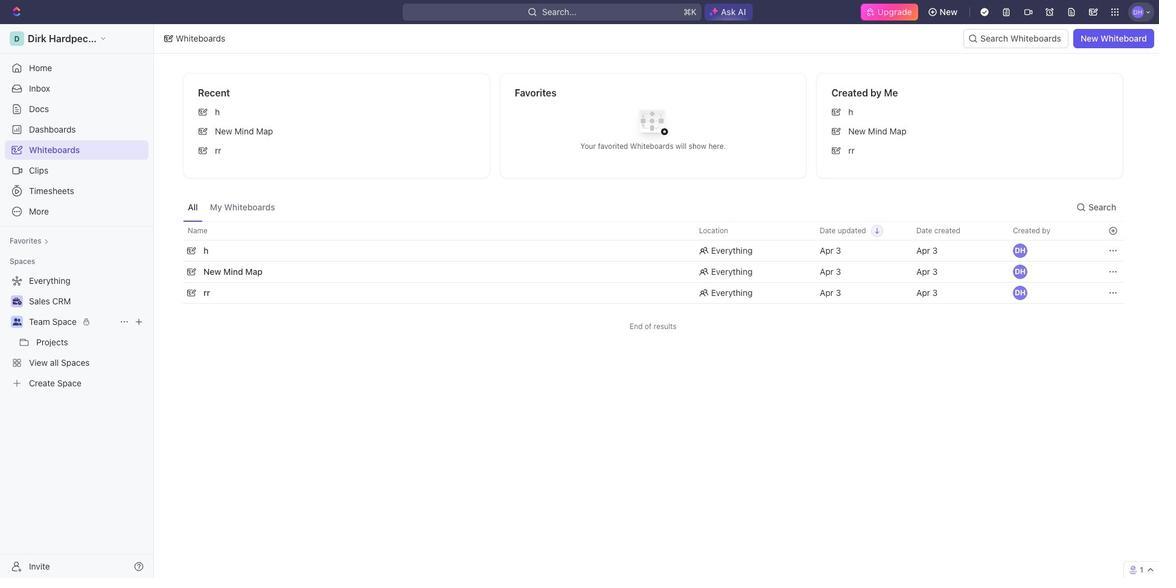 Task type: vqa. For each thing, say whether or not it's contained in the screenshot.
g, , element
no



Task type: describe. For each thing, give the bounding box(es) containing it.
user group image
[[12, 319, 21, 326]]

3 row from the top
[[183, 260, 1123, 284]]

2 row from the top
[[183, 239, 1123, 263]]

1 dirk hardpeck, , element from the top
[[1013, 244, 1028, 258]]

4 row from the top
[[183, 281, 1123, 305]]

business time image
[[12, 298, 21, 305]]



Task type: locate. For each thing, give the bounding box(es) containing it.
0 vertical spatial dirk hardpeck, , element
[[1013, 244, 1028, 258]]

2 dirk hardpeck, , element from the top
[[1013, 265, 1028, 280]]

1 row from the top
[[183, 222, 1123, 241]]

tree
[[5, 272, 149, 394]]

row
[[183, 222, 1123, 241], [183, 239, 1123, 263], [183, 260, 1123, 284], [183, 281, 1123, 305]]

dirk hardpeck, , element
[[1013, 244, 1028, 258], [1013, 265, 1028, 280], [1013, 286, 1028, 301]]

table
[[183, 222, 1123, 305]]

no favorited whiteboards image
[[629, 101, 677, 149]]

1 vertical spatial dirk hardpeck, , element
[[1013, 265, 1028, 280]]

2 vertical spatial dirk hardpeck, , element
[[1013, 286, 1028, 301]]

tree inside sidebar navigation
[[5, 272, 149, 394]]

3 dirk hardpeck, , element from the top
[[1013, 286, 1028, 301]]

sidebar navigation
[[0, 24, 156, 579]]

tab list
[[183, 193, 280, 222]]

dirk hardpeck's workspace, , element
[[10, 31, 24, 46]]



